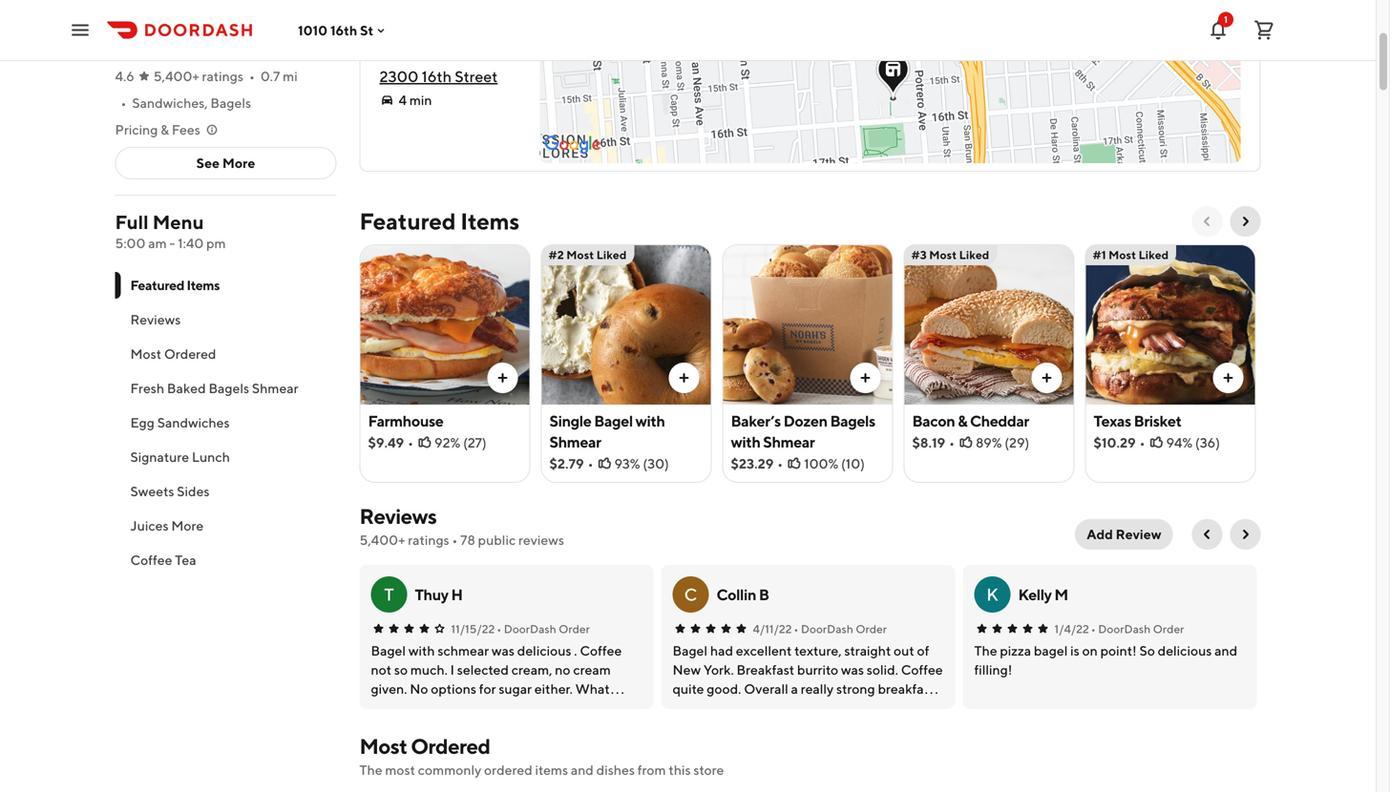 Task type: vqa. For each thing, say whether or not it's contained in the screenshot.
BAGELS to the top
yes



Task type: locate. For each thing, give the bounding box(es) containing it.
doordash right "11/15/22"
[[504, 623, 557, 636]]

16th left st
[[330, 22, 357, 38]]

shmear down most ordered button
[[252, 381, 299, 396]]

most right #3
[[930, 248, 957, 262]]

featured
[[360, 208, 456, 235], [130, 278, 184, 293]]

• left 0.7
[[249, 68, 255, 84]]

most up fresh
[[130, 346, 161, 362]]

add item to cart image for single bagel with shmear image
[[677, 371, 692, 386]]

0 vertical spatial &
[[161, 122, 169, 138]]

1 doordash from the left
[[504, 623, 557, 636]]

this right up on the top
[[436, 43, 462, 61]]

pricing & fees button
[[115, 120, 220, 139]]

reviews link
[[360, 504, 437, 529]]

doordash right "4/11/22"
[[801, 623, 854, 636]]

•
[[249, 68, 255, 84], [121, 95, 126, 111], [408, 435, 414, 451], [950, 435, 955, 451], [1140, 435, 1146, 451], [588, 456, 594, 472], [778, 456, 783, 472], [452, 533, 458, 548], [497, 623, 502, 636], [794, 623, 799, 636], [1092, 623, 1097, 636]]

single bagel with shmear image
[[542, 245, 711, 405]]

baked
[[167, 381, 206, 396]]

order for k
[[1154, 623, 1185, 636]]

(29)
[[1005, 435, 1030, 451]]

2 horizontal spatial • doordash order
[[1092, 623, 1185, 636]]

open now
[[132, 42, 195, 57]]

doordash
[[504, 623, 557, 636], [801, 623, 854, 636], [1099, 623, 1151, 636]]

1 horizontal spatial • doordash order
[[794, 623, 887, 636]]

(10)
[[842, 456, 865, 472]]

#3
[[912, 248, 927, 262]]

1 horizontal spatial this
[[669, 763, 691, 779]]

ordered inside most ordered the most commonly ordered items and dishes from this store
[[411, 735, 490, 759]]

3 doordash from the left
[[1099, 623, 1151, 636]]

1 vertical spatial reviews
[[360, 504, 437, 529]]

1 horizontal spatial add item to cart image
[[677, 371, 692, 386]]

ordered up commonly
[[411, 735, 490, 759]]

0 horizontal spatial &
[[161, 122, 169, 138]]

0 vertical spatial more
[[222, 155, 255, 171]]

with up $23.29
[[731, 433, 761, 451]]

menu
[[153, 211, 204, 234]]

1 horizontal spatial add item to cart image
[[1040, 371, 1055, 386]]

st
[[360, 22, 374, 38]]

• down texas brisket
[[1140, 435, 1146, 451]]

0 vertical spatial featured items
[[360, 208, 520, 235]]

3 order from the left
[[1154, 623, 1185, 636]]

0 horizontal spatial more
[[171, 518, 204, 534]]

• doordash order right 1/4/22
[[1092, 623, 1185, 636]]

items inside heading
[[461, 208, 520, 235]]

1 horizontal spatial &
[[958, 412, 968, 430]]

doordash for t
[[504, 623, 557, 636]]

min
[[410, 92, 432, 108]]

& left fees
[[161, 122, 169, 138]]

1 horizontal spatial order
[[856, 623, 887, 636]]

with right "bagel"
[[636, 412, 665, 430]]

egg sandwiches button
[[115, 406, 337, 440]]

liked for cheddar
[[960, 248, 990, 262]]

2 • doordash order from the left
[[794, 623, 887, 636]]

most
[[567, 248, 594, 262], [930, 248, 957, 262], [1109, 248, 1137, 262], [130, 346, 161, 362], [360, 735, 407, 759]]

92%
[[435, 435, 461, 451]]

sweets sides button
[[115, 475, 337, 509]]

1 vertical spatial 16th
[[422, 67, 452, 85]]

more right see
[[222, 155, 255, 171]]

1010 16th st button
[[298, 22, 389, 38]]

0 vertical spatial reviews
[[130, 312, 181, 328]]

0 horizontal spatial • doordash order
[[497, 623, 590, 636]]

thuy h
[[415, 586, 463, 604]]

shmear for single bagel with shmear
[[550, 433, 601, 451]]

with
[[636, 412, 665, 430], [731, 433, 761, 451]]

5,400+ down 'reviews' link on the bottom of the page
[[360, 533, 405, 548]]

• down the 'farmhouse'
[[408, 435, 414, 451]]

• doordash order right "11/15/22"
[[497, 623, 590, 636]]

fresh baked bagels shmear
[[130, 381, 299, 396]]

• sandwiches, bagels
[[121, 95, 251, 111]]

baker's dozen bagels with shmear image
[[724, 245, 893, 405]]

more inside "button"
[[171, 518, 204, 534]]

doordash right 1/4/22
[[1099, 623, 1151, 636]]

reviews down '$9.49'
[[360, 504, 437, 529]]

16th
[[330, 22, 357, 38], [422, 67, 452, 85]]

• left 78
[[452, 533, 458, 548]]

1 horizontal spatial ordered
[[411, 735, 490, 759]]

0 vertical spatial bagels
[[211, 95, 251, 111]]

open
[[132, 42, 167, 57]]

#3 most liked
[[912, 248, 990, 262]]

texas brisket image
[[1087, 245, 1256, 405]]

• right 1/4/22
[[1092, 623, 1097, 636]]

reviews inside reviews button
[[130, 312, 181, 328]]

add item to cart image for texas brisket
[[1221, 371, 1237, 386]]

add item to cart image for farmhouse image
[[495, 371, 511, 386]]

reviews
[[519, 533, 565, 548]]

& right bacon
[[958, 412, 968, 430]]

more up tea
[[171, 518, 204, 534]]

now
[[170, 42, 195, 57]]

0 vertical spatial items
[[461, 208, 520, 235]]

1 vertical spatial more
[[171, 518, 204, 534]]

• doordash order right "4/11/22"
[[794, 623, 887, 636]]

more for juices more
[[171, 518, 204, 534]]

shmear inside single bagel with shmear
[[550, 433, 601, 451]]

1 horizontal spatial with
[[731, 433, 761, 451]]

full menu 5:00 am - 1:40 pm
[[115, 211, 226, 251]]

1 horizontal spatial liked
[[960, 248, 990, 262]]

1 vertical spatial ordered
[[411, 735, 490, 759]]

map region
[[387, 0, 1366, 224]]

public
[[478, 533, 516, 548]]

2 horizontal spatial order
[[1154, 623, 1185, 636]]

liked right #2
[[597, 248, 627, 262]]

bagels down most ordered button
[[209, 381, 249, 396]]

1:40
[[178, 235, 204, 251]]

1 horizontal spatial items
[[461, 208, 520, 235]]

1 horizontal spatial doordash
[[801, 623, 854, 636]]

0 horizontal spatial featured items
[[130, 278, 220, 293]]

more
[[222, 155, 255, 171], [171, 518, 204, 534]]

bacon & cheddar image
[[905, 245, 1074, 405]]

see
[[196, 155, 220, 171]]

liked for with
[[597, 248, 627, 262]]

1 vertical spatial &
[[958, 412, 968, 430]]

shmear
[[252, 381, 299, 396], [550, 433, 601, 451], [764, 433, 815, 451]]

1 liked from the left
[[597, 248, 627, 262]]

3 add item to cart image from the left
[[1221, 371, 1237, 386]]

next button of carousel image
[[1239, 214, 1254, 229]]

c
[[685, 585, 698, 605]]

m
[[1055, 586, 1069, 604]]

more inside button
[[222, 155, 255, 171]]

$23.29
[[731, 456, 774, 472]]

1 vertical spatial items
[[187, 278, 220, 293]]

ordered
[[484, 763, 533, 779]]

juices more
[[130, 518, 204, 534]]

1
[[1225, 14, 1228, 25]]

bagels inside button
[[209, 381, 249, 396]]

shmear for fresh baked bagels shmear
[[252, 381, 299, 396]]

this right from
[[669, 763, 691, 779]]

• down 4.6
[[121, 95, 126, 111]]

1 vertical spatial ratings
[[408, 533, 450, 548]]

most right #2
[[567, 248, 594, 262]]

1 horizontal spatial more
[[222, 155, 255, 171]]

1 horizontal spatial ratings
[[408, 533, 450, 548]]

items
[[535, 763, 568, 779]]

0 horizontal spatial order
[[559, 623, 590, 636]]

baker's dozen bagels with shmear
[[731, 412, 876, 451]]

add item to cart image
[[495, 371, 511, 386], [677, 371, 692, 386]]

1 horizontal spatial 5,400+
[[360, 533, 405, 548]]

and
[[571, 763, 594, 779]]

the
[[360, 763, 383, 779]]

2300 16th street link
[[380, 67, 498, 85]]

0 vertical spatial 5,400+
[[154, 68, 199, 84]]

0 horizontal spatial liked
[[597, 248, 627, 262]]

2 horizontal spatial add item to cart image
[[1221, 371, 1237, 386]]

4/11/22
[[753, 623, 792, 636]]

add item to cart image
[[858, 371, 874, 386], [1040, 371, 1055, 386], [1221, 371, 1237, 386]]

egg sandwiches
[[130, 415, 230, 431]]

most up the
[[360, 735, 407, 759]]

texas brisket
[[1094, 412, 1182, 430]]

reviews
[[130, 312, 181, 328], [360, 504, 437, 529]]

liked right #3
[[960, 248, 990, 262]]

ratings inside the reviews 5,400+ ratings • 78 public reviews
[[408, 533, 450, 548]]

0 vertical spatial ratings
[[202, 68, 244, 84]]

ratings up • sandwiches, bagels
[[202, 68, 244, 84]]

• right $2.79
[[588, 456, 594, 472]]

bagels inside the baker's dozen bagels with shmear
[[831, 412, 876, 430]]

with inside single bagel with shmear
[[636, 412, 665, 430]]

0 horizontal spatial 5,400+
[[154, 68, 199, 84]]

more for see more
[[222, 155, 255, 171]]

ratings down 'reviews' link on the bottom of the page
[[408, 533, 450, 548]]

1 vertical spatial with
[[731, 433, 761, 451]]

2 add item to cart image from the left
[[1040, 371, 1055, 386]]

2 horizontal spatial shmear
[[764, 433, 815, 451]]

2 horizontal spatial liked
[[1139, 248, 1169, 262]]

93% (30)
[[615, 456, 669, 472]]

0 horizontal spatial with
[[636, 412, 665, 430]]

featured items
[[360, 208, 520, 235], [130, 278, 220, 293]]

1 add item to cart image from the left
[[858, 371, 874, 386]]

reviews up most ordered
[[130, 312, 181, 328]]

collin
[[717, 586, 757, 604]]

4
[[399, 92, 407, 108]]

1 order from the left
[[559, 623, 590, 636]]

2 order from the left
[[856, 623, 887, 636]]

0 vertical spatial ordered
[[164, 346, 216, 362]]

shmear down single
[[550, 433, 601, 451]]

pricing & fees
[[115, 122, 200, 138]]

(36)
[[1196, 435, 1221, 451]]

0 vertical spatial with
[[636, 412, 665, 430]]

5,400+ down now
[[154, 68, 199, 84]]

0 horizontal spatial this
[[436, 43, 462, 61]]

0 horizontal spatial add item to cart image
[[495, 371, 511, 386]]

2 doordash from the left
[[801, 623, 854, 636]]

commonly
[[418, 763, 482, 779]]

next image
[[1239, 527, 1254, 543]]

2 liked from the left
[[960, 248, 990, 262]]

1 horizontal spatial featured
[[360, 208, 456, 235]]

reviews inside the reviews 5,400+ ratings • 78 public reviews
[[360, 504, 437, 529]]

0 vertical spatial this
[[436, 43, 462, 61]]

bagels up (10)
[[831, 412, 876, 430]]

• doordash order
[[497, 623, 590, 636], [794, 623, 887, 636], [1092, 623, 1185, 636]]

order for t
[[559, 623, 590, 636]]

mi
[[283, 68, 298, 84]]

see more button
[[116, 148, 336, 179]]

0 horizontal spatial add item to cart image
[[858, 371, 874, 386]]

full
[[115, 211, 149, 234]]

bagel
[[594, 412, 633, 430]]

1 vertical spatial bagels
[[209, 381, 249, 396]]

78
[[461, 533, 476, 548]]

0 horizontal spatial reviews
[[130, 312, 181, 328]]

previous button of carousel image
[[1200, 214, 1216, 229]]

most right #1
[[1109, 248, 1137, 262]]

this
[[436, 43, 462, 61], [669, 763, 691, 779]]

0 vertical spatial featured
[[360, 208, 456, 235]]

-
[[169, 235, 175, 251]]

signature
[[130, 449, 189, 465]]

shmear inside button
[[252, 381, 299, 396]]

0 horizontal spatial ordered
[[164, 346, 216, 362]]

0 horizontal spatial doordash
[[504, 623, 557, 636]]

dashpass
[[136, 15, 196, 31]]

ratings
[[202, 68, 244, 84], [408, 533, 450, 548]]

0 horizontal spatial featured
[[130, 278, 184, 293]]

shmear down the dozen on the bottom right of page
[[764, 433, 815, 451]]

1 horizontal spatial 16th
[[422, 67, 452, 85]]

0 horizontal spatial 16th
[[330, 22, 357, 38]]

1 horizontal spatial shmear
[[550, 433, 601, 451]]

0 horizontal spatial shmear
[[252, 381, 299, 396]]

2 vertical spatial bagels
[[831, 412, 876, 430]]

5,400+
[[154, 68, 199, 84], [360, 533, 405, 548]]

3 • doordash order from the left
[[1092, 623, 1185, 636]]

2 add item to cart image from the left
[[677, 371, 692, 386]]

$9.49
[[368, 435, 404, 451]]

baker's
[[731, 412, 781, 430]]

1 vertical spatial featured items
[[130, 278, 220, 293]]

liked right #1
[[1139, 248, 1169, 262]]

bagels
[[211, 95, 251, 111], [209, 381, 249, 396], [831, 412, 876, 430]]

16th down up on the top
[[422, 67, 452, 85]]

bagels down 5,400+ ratings •
[[211, 95, 251, 111]]

2 horizontal spatial doordash
[[1099, 623, 1151, 636]]

11/15/22
[[451, 623, 495, 636]]

& inside button
[[161, 122, 169, 138]]

h
[[451, 586, 463, 604]]

1 vertical spatial 5,400+
[[360, 533, 405, 548]]

1 add item to cart image from the left
[[495, 371, 511, 386]]

ordered up baked
[[164, 346, 216, 362]]

ordered for most ordered the most commonly ordered items and dishes from this store
[[411, 735, 490, 759]]

1 vertical spatial this
[[669, 763, 691, 779]]

ordered inside button
[[164, 346, 216, 362]]

1 horizontal spatial reviews
[[360, 504, 437, 529]]

at:
[[507, 43, 525, 61]]

2300
[[380, 67, 419, 85]]

0 horizontal spatial ratings
[[202, 68, 244, 84]]

1 • doordash order from the left
[[497, 623, 590, 636]]

this inside "pick up this order at: 2300 16th street"
[[436, 43, 462, 61]]

order for c
[[856, 623, 887, 636]]

farmhouse image
[[361, 245, 530, 405]]

reviews for reviews
[[130, 312, 181, 328]]



Task type: describe. For each thing, give the bounding box(es) containing it.
reviews 5,400+ ratings • 78 public reviews
[[360, 504, 565, 548]]

fees
[[172, 122, 200, 138]]

lunch
[[192, 449, 230, 465]]

sandwiches
[[157, 415, 230, 431]]

texas
[[1094, 412, 1132, 430]]

juices
[[130, 518, 169, 534]]

this inside most ordered the most commonly ordered items and dishes from this store
[[669, 763, 691, 779]]

#2
[[549, 248, 564, 262]]

0.7
[[261, 68, 280, 84]]

bacon
[[913, 412, 956, 430]]

• doordash order for c
[[794, 623, 887, 636]]

shmear inside the baker's dozen bagels with shmear
[[764, 433, 815, 451]]

thuy
[[415, 586, 449, 604]]

am
[[148, 235, 167, 251]]

farmhouse
[[368, 412, 444, 430]]

5,400+ inside the reviews 5,400+ ratings • 78 public reviews
[[360, 533, 405, 548]]

16th inside "pick up this order at: 2300 16th street"
[[422, 67, 452, 85]]

coffee tea
[[130, 553, 196, 568]]

bagels for baked
[[209, 381, 249, 396]]

collin b
[[717, 586, 769, 604]]

signature lunch button
[[115, 440, 337, 475]]

add review
[[1087, 527, 1162, 543]]

3 liked from the left
[[1139, 248, 1169, 262]]

• right "11/15/22"
[[497, 623, 502, 636]]

most for texas
[[1109, 248, 1137, 262]]

$10.29
[[1094, 435, 1136, 451]]

• right "4/11/22"
[[794, 623, 799, 636]]

$8.19
[[913, 435, 946, 451]]

from
[[638, 763, 666, 779]]

single
[[550, 412, 592, 430]]

sweets
[[130, 484, 174, 500]]

4 min
[[399, 92, 432, 108]]

1010
[[298, 22, 328, 38]]

(30)
[[643, 456, 669, 472]]

reviews for reviews 5,400+ ratings • 78 public reviews
[[360, 504, 437, 529]]

89%
[[976, 435, 1003, 451]]

#1 most liked
[[1093, 248, 1169, 262]]

100% (10)
[[805, 456, 865, 472]]

0 horizontal spatial items
[[187, 278, 220, 293]]

featured items heading
[[360, 206, 520, 237]]

coffee
[[130, 553, 172, 568]]

bacon & cheddar
[[913, 412, 1030, 430]]

bagels for dozen
[[831, 412, 876, 430]]

add item to cart image for bacon & cheddar
[[1040, 371, 1055, 386]]

kelly
[[1019, 586, 1052, 604]]

with inside the baker's dozen bagels with shmear
[[731, 433, 761, 451]]

most ordered button
[[115, 337, 337, 372]]

4.6
[[115, 68, 135, 84]]

sweets sides
[[130, 484, 210, 500]]

signature lunch
[[130, 449, 230, 465]]

k
[[987, 585, 999, 605]]

100%
[[805, 456, 839, 472]]

reviews button
[[115, 303, 337, 337]]

store
[[694, 763, 724, 779]]

powered by google image
[[545, 136, 601, 155]]

add
[[1087, 527, 1114, 543]]

fresh
[[130, 381, 164, 396]]

street
[[455, 67, 498, 85]]

most ordered
[[130, 346, 216, 362]]

1/4/22
[[1055, 623, 1090, 636]]

most
[[385, 763, 415, 779]]

#2 most liked
[[549, 248, 627, 262]]

sides
[[177, 484, 210, 500]]

see more
[[196, 155, 255, 171]]

0 items, open order cart image
[[1253, 19, 1276, 42]]

(27)
[[463, 435, 487, 451]]

89% (29)
[[976, 435, 1030, 451]]

t
[[384, 585, 394, 605]]

juices more button
[[115, 509, 337, 544]]

most for single
[[567, 248, 594, 262]]

1 horizontal spatial featured items
[[360, 208, 520, 235]]

pick
[[380, 43, 411, 61]]

cheddar
[[970, 412, 1030, 430]]

• doordash order for t
[[497, 623, 590, 636]]

• inside the reviews 5,400+ ratings • 78 public reviews
[[452, 533, 458, 548]]

doordash for k
[[1099, 623, 1151, 636]]

previous image
[[1200, 527, 1216, 543]]

• doordash order for k
[[1092, 623, 1185, 636]]

featured inside heading
[[360, 208, 456, 235]]

doordash for c
[[801, 623, 854, 636]]

$2.79
[[550, 456, 584, 472]]

review
[[1116, 527, 1162, 543]]

most inside button
[[130, 346, 161, 362]]

#1
[[1093, 248, 1107, 262]]

ordered for most ordered
[[164, 346, 216, 362]]

93%
[[615, 456, 641, 472]]

most for bacon
[[930, 248, 957, 262]]

most ordered the most commonly ordered items and dishes from this store
[[360, 735, 724, 779]]

up
[[414, 43, 432, 61]]

• right $23.29
[[778, 456, 783, 472]]

0 vertical spatial 16th
[[330, 22, 357, 38]]

tea
[[175, 553, 196, 568]]

bagels for sandwiches,
[[211, 95, 251, 111]]

• right $8.19
[[950, 435, 955, 451]]

add review button
[[1076, 520, 1174, 550]]

most inside most ordered the most commonly ordered items and dishes from this store
[[360, 735, 407, 759]]

94%
[[1167, 435, 1193, 451]]

dishes
[[597, 763, 635, 779]]

5,400+ ratings •
[[154, 68, 255, 84]]

1 vertical spatial featured
[[130, 278, 184, 293]]

open menu image
[[69, 19, 92, 42]]

egg
[[130, 415, 155, 431]]

5:00
[[115, 235, 146, 251]]

order
[[465, 43, 504, 61]]

& for bacon
[[958, 412, 968, 430]]

pm
[[206, 235, 226, 251]]

dozen
[[784, 412, 828, 430]]

notification bell image
[[1207, 19, 1230, 42]]

coffee tea button
[[115, 544, 337, 578]]

& for pricing
[[161, 122, 169, 138]]



